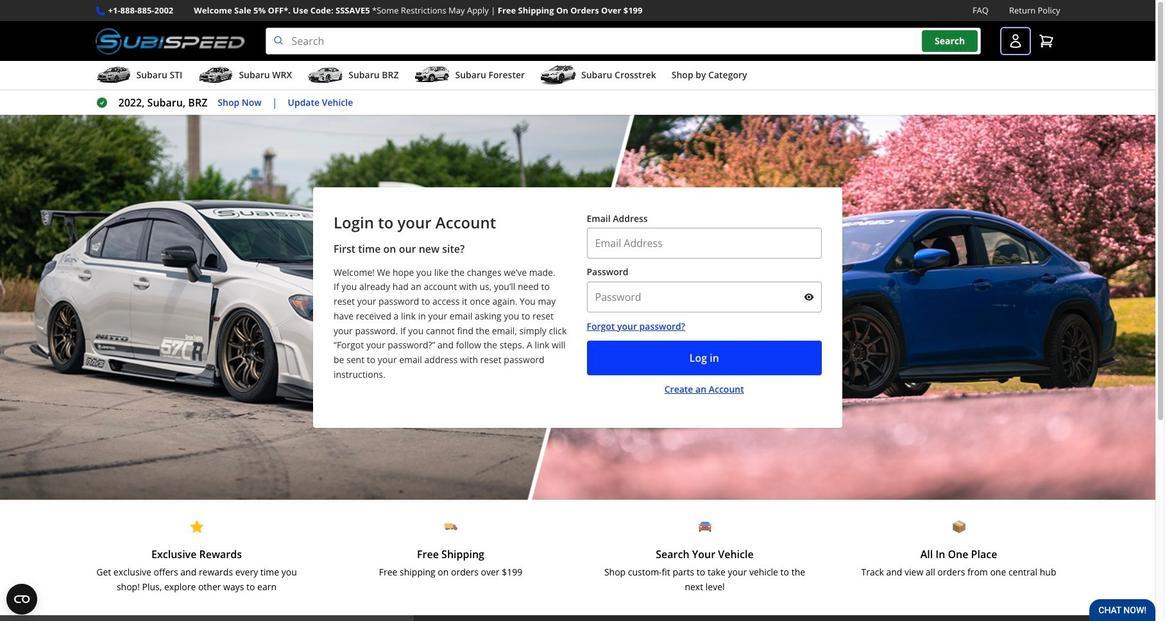 Task type: locate. For each thing, give the bounding box(es) containing it.
rewards image
[[190, 521, 203, 533]]

Password password field
[[587, 282, 822, 312]]

subispeed logo image
[[95, 28, 245, 55]]

a subaru crosstrek thumbnail image image
[[540, 66, 576, 85]]

a subaru brz thumbnail image image
[[308, 66, 344, 85]]

a collage of action shots of vehicles image
[[0, 115, 1156, 500]]

a subaru sti thumbnail image image
[[95, 66, 131, 85]]

toggle password visibility image
[[804, 292, 815, 302]]



Task type: describe. For each thing, give the bounding box(es) containing it.
button image
[[1008, 33, 1023, 49]]

a subaru wrx thumbnail image image
[[198, 66, 234, 85]]

Email Address text field
[[587, 228, 822, 259]]

open widget image
[[6, 584, 37, 615]]

all in one image
[[953, 521, 966, 533]]

search vehicle image
[[699, 521, 712, 533]]

search input field
[[265, 28, 981, 55]]

a subaru forester thumbnail image image
[[414, 66, 450, 85]]

shipping image
[[444, 521, 457, 533]]



Task type: vqa. For each thing, say whether or not it's contained in the screenshot.
left Reviews
no



